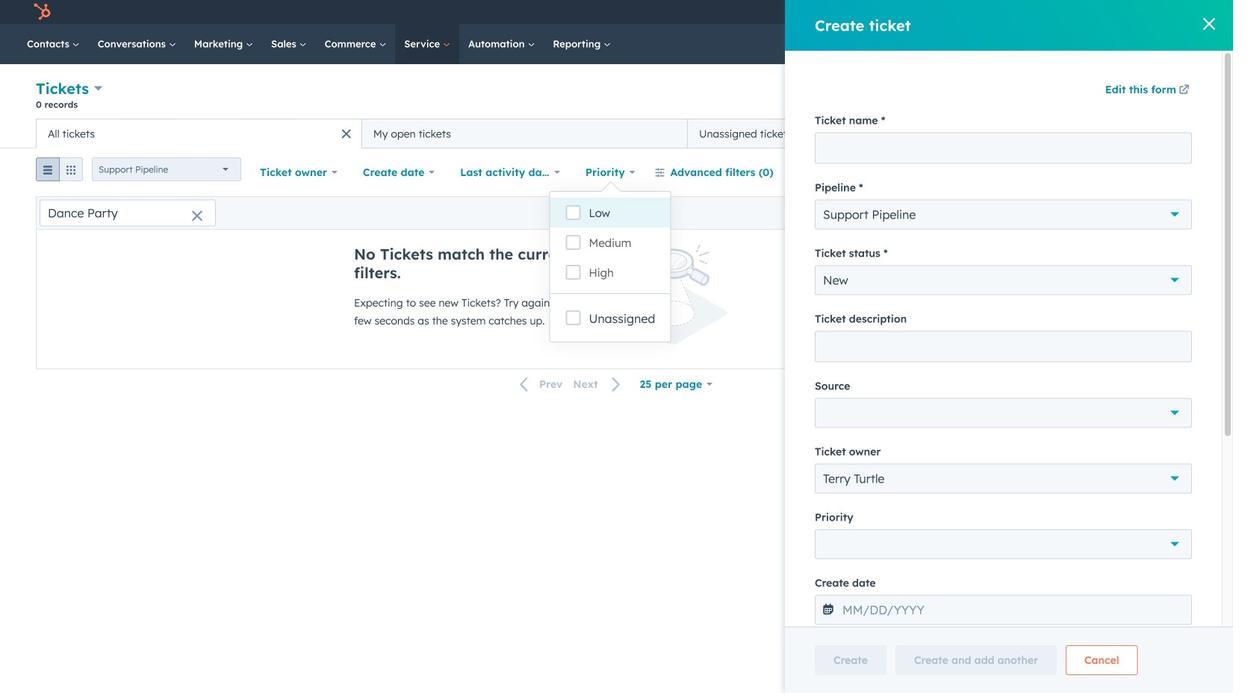 Task type: locate. For each thing, give the bounding box(es) containing it.
menu
[[884, 0, 1215, 24]]

banner
[[36, 78, 1197, 119]]

marketplaces image
[[993, 7, 1006, 20]]

list box
[[550, 192, 670, 294]]

group
[[36, 158, 83, 187]]



Task type: vqa. For each thing, say whether or not it's contained in the screenshot.
pagination navigation
yes



Task type: describe. For each thing, give the bounding box(es) containing it.
terry turtle image
[[1106, 5, 1119, 19]]

clear input image
[[191, 211, 203, 223]]

Search HubSpot search field
[[1023, 31, 1181, 57]]

Search ID, name, or description search field
[[40, 200, 216, 227]]

pagination navigation
[[511, 375, 630, 395]]



